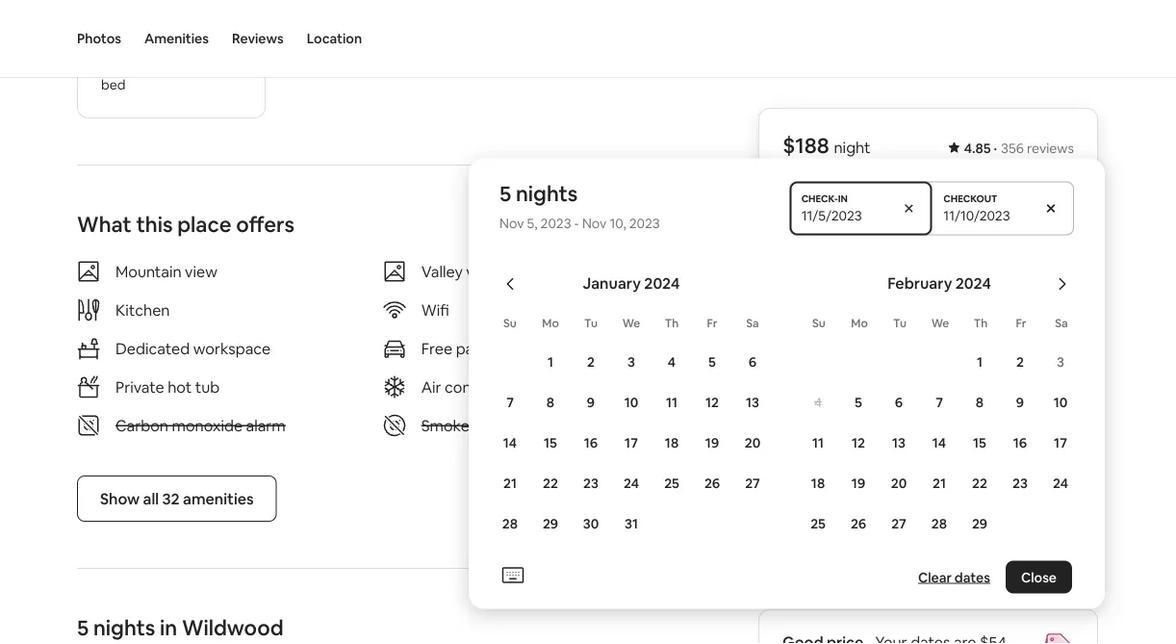 Task type: describe. For each thing, give the bounding box(es) containing it.
x
[[820, 406, 828, 426]]

1 horizontal spatial 6 button
[[879, 383, 919, 421]]

smoke alarm
[[421, 415, 513, 435]]

1 8 button from the left
[[530, 383, 571, 421]]

location button
[[307, 0, 362, 77]]

dates
[[955, 568, 990, 586]]

offers
[[236, 210, 295, 238]]

5 nights in wildwood
[[77, 613, 284, 641]]

1 23 button from the left
[[571, 463, 611, 502]]

2024 for february 2024
[[956, 273, 991, 293]]

2 16 button from the left
[[1000, 423, 1041, 462]]

wildwood
[[182, 613, 284, 641]]

2 th from the left
[[974, 315, 988, 330]]

4 for the right 4 button
[[814, 393, 822, 411]]

2 29 button from the left
[[960, 504, 1000, 542]]

hot
[[168, 377, 192, 396]]

charged
[[932, 366, 984, 384]]

11 for bottom the 11 button
[[812, 434, 824, 451]]

·
[[994, 140, 997, 157]]

premises
[[534, 338, 598, 358]]

5,
[[527, 214, 538, 232]]

workspace
[[193, 338, 271, 358]]

1 alarm from the left
[[246, 415, 286, 435]]

photos
[[77, 30, 121, 47]]

nights for 5,
[[516, 180, 578, 207]]

valley
[[421, 261, 463, 281]]

-
[[574, 214, 579, 232]]

$188 for $188 night
[[783, 132, 829, 159]]

night
[[834, 138, 870, 157]]

1 left yet
[[977, 353, 983, 370]]

clear
[[918, 568, 952, 586]]

dedicated workspace
[[116, 338, 271, 358]]

yet
[[987, 366, 1007, 384]]

22 for first 22 button from left
[[543, 474, 558, 491]]

clear dates
[[918, 568, 990, 586]]

air conditioning
[[421, 377, 534, 396]]

2 29 from the left
[[972, 515, 988, 532]]

1 15 from the left
[[544, 434, 557, 451]]

25 for top 25 button
[[664, 474, 679, 491]]

february 2024
[[888, 273, 991, 293]]

1 2023 from the left
[[541, 214, 571, 232]]

show all 32 amenities
[[100, 488, 254, 508]]

$188 for $188 x 5 nights
[[783, 406, 816, 426]]

free
[[421, 338, 453, 358]]

amenities
[[144, 30, 209, 47]]

you won't be charged yet
[[850, 366, 1007, 384]]

amenities
[[183, 488, 254, 508]]

carbon monoxide alarm
[[116, 415, 286, 435]]

nights for wildwood
[[93, 613, 155, 641]]

photos button
[[77, 0, 121, 77]]

2 17 from the left
[[1054, 434, 1067, 451]]

reserve
[[899, 318, 957, 337]]

1 16 button from the left
[[571, 423, 611, 462]]

30
[[583, 515, 599, 532]]

show
[[100, 488, 140, 508]]

1 17 from the left
[[625, 434, 638, 451]]

1 horizontal spatial 25 button
[[798, 504, 838, 542]]

1 left sofa
[[182, 57, 188, 74]]

bedroom 1 queen bed, 1 sofa bed
[[101, 28, 217, 93]]

mountain
[[116, 261, 182, 281]]

$80
[[1047, 441, 1074, 461]]

2 alarm from the left
[[473, 415, 513, 435]]

service
[[834, 476, 885, 495]]

31
[[625, 515, 638, 532]]

1 horizontal spatial fee
[[888, 476, 911, 495]]

27 for the leftmost 27 button
[[745, 474, 760, 491]]

1 vertical spatial nights
[[843, 406, 886, 426]]

2 23 button from the left
[[1000, 463, 1041, 502]]

smoke
[[421, 415, 470, 435]]

0 horizontal spatial 4 button
[[652, 342, 692, 381]]

28 for 2nd 28 button from right
[[502, 515, 518, 532]]

1 28 button from the left
[[490, 504, 530, 542]]

1 horizontal spatial 5 button
[[838, 383, 879, 421]]

0 horizontal spatial 5 button
[[692, 342, 733, 381]]

you
[[850, 366, 873, 384]]

january
[[583, 273, 641, 293]]

2 9 button from the left
[[1000, 383, 1041, 421]]

january 2024
[[583, 273, 680, 293]]

2 for january 2024
[[587, 353, 595, 370]]

0 horizontal spatial 19 button
[[692, 423, 733, 462]]

0 horizontal spatial 13 button
[[733, 383, 773, 421]]

1 tu from the left
[[584, 315, 598, 330]]

32
[[162, 488, 180, 508]]

queen
[[110, 57, 149, 74]]

bed
[[101, 76, 126, 93]]

2 su from the left
[[813, 315, 826, 330]]

2 nov from the left
[[582, 214, 607, 232]]

0 horizontal spatial 27 button
[[733, 463, 773, 502]]

2 22 button from the left
[[960, 463, 1000, 502]]

0 horizontal spatial 11 button
[[652, 383, 692, 421]]

1 sa from the left
[[746, 315, 759, 330]]

9 for first 9 button from right
[[1016, 393, 1024, 411]]

won't
[[876, 366, 910, 384]]

2 tu from the left
[[893, 315, 907, 330]]

1 vertical spatial 20 button
[[879, 463, 919, 502]]

4.85
[[964, 140, 991, 157]]

cleaning fee button
[[783, 441, 871, 461]]

on
[[513, 338, 531, 358]]

airbnb service fee
[[783, 476, 911, 495]]

11 for the left the 11 button
[[666, 393, 678, 411]]

calendar application
[[469, 253, 1176, 585]]

what
[[77, 210, 132, 238]]

16 for 2nd 16 button
[[1013, 434, 1027, 451]]

1 vertical spatial 26
[[851, 515, 866, 532]]

1 horizontal spatial 27 button
[[879, 504, 919, 542]]

4.85 · 356 reviews
[[964, 140, 1074, 157]]

1 vertical spatial 19 button
[[838, 463, 879, 502]]

0 vertical spatial 18 button
[[652, 423, 692, 462]]

1 vertical spatial 12
[[852, 434, 865, 451]]

carbon
[[116, 415, 168, 435]]

1 7 from the left
[[506, 393, 514, 411]]

16 for 2nd 16 button from the right
[[584, 434, 598, 451]]

2024 for january 2024
[[644, 273, 680, 293]]

8 for 1st the 8 button from right
[[976, 393, 984, 411]]

$144
[[1041, 476, 1074, 495]]

place
[[177, 210, 232, 238]]

dedicated
[[116, 338, 190, 358]]

kitchen
[[116, 300, 170, 319]]

0 horizontal spatial 26 button
[[692, 463, 733, 502]]

0 horizontal spatial 26
[[705, 474, 720, 491]]

1 29 button from the left
[[530, 504, 571, 542]]

1 29 from the left
[[543, 515, 558, 532]]

parking
[[456, 338, 509, 358]]

10,
[[610, 214, 626, 232]]

1 24 from the left
[[624, 474, 639, 491]]

reserve button
[[783, 305, 1074, 351]]

1 vertical spatial 12 button
[[838, 423, 879, 462]]

1 vertical spatial 13
[[892, 434, 906, 451]]

0 horizontal spatial 6 button
[[733, 342, 773, 381]]

be
[[913, 366, 930, 384]]

sofa
[[191, 57, 217, 74]]

0 horizontal spatial 13
[[746, 393, 759, 411]]

free parking on premises
[[421, 338, 598, 358]]

private hot tub
[[116, 377, 220, 396]]

1 7 button from the left
[[490, 383, 530, 421]]

this
[[136, 210, 173, 238]]

$940
[[1038, 406, 1074, 426]]

what this place offers
[[77, 210, 295, 238]]

1 vertical spatial 26 button
[[838, 504, 879, 542]]

1 vertical spatial 11 button
[[798, 423, 838, 462]]

0 vertical spatial 12
[[706, 393, 719, 411]]

1 10 from the left
[[624, 393, 639, 411]]

in
[[160, 613, 177, 641]]

2 button for january 2024
[[571, 342, 611, 381]]

1 17 button from the left
[[611, 423, 652, 462]]

2 8 button from the left
[[960, 383, 1000, 421]]

$188 x 5 nights button
[[783, 406, 886, 426]]

1 mo from the left
[[542, 315, 559, 330]]

2 7 from the left
[[936, 393, 943, 411]]

1 add date text field from the left
[[802, 206, 886, 224]]

conditioning
[[445, 377, 534, 396]]

1 th from the left
[[665, 315, 679, 330]]

1 horizontal spatial 4 button
[[798, 383, 838, 421]]

28 for second 28 button from the left
[[932, 515, 947, 532]]

0 vertical spatial 25 button
[[652, 463, 692, 502]]

2 7 button from the left
[[919, 383, 960, 421]]

view for valley view
[[466, 261, 499, 281]]

1 22 button from the left
[[530, 463, 571, 502]]

11/10/2023
[[940, 206, 1007, 224]]

2 fr from the left
[[1016, 315, 1027, 330]]

close button
[[1006, 561, 1072, 593]]

1 15 button from the left
[[530, 423, 571, 462]]

11/5/2023
[[794, 206, 855, 224]]



Task type: vqa. For each thing, say whether or not it's contained in the screenshot.


Task type: locate. For each thing, give the bounding box(es) containing it.
26 button left airbnb
[[692, 463, 733, 502]]

1 horizontal spatial mo
[[851, 315, 868, 330]]

1 horizontal spatial alarm
[[473, 415, 513, 435]]

1 horizontal spatial we
[[932, 315, 949, 330]]

1 up bed
[[101, 57, 107, 74]]

$188 night
[[783, 132, 870, 159]]

11
[[666, 393, 678, 411], [812, 434, 824, 451]]

we down january 2024 at the top of the page
[[623, 315, 640, 330]]

0 horizontal spatial 7 button
[[490, 383, 530, 421]]

1 horizontal spatial 29
[[972, 515, 988, 532]]

19
[[705, 434, 719, 451], [852, 474, 866, 491]]

6 for leftmost 6 button
[[749, 353, 757, 370]]

0 vertical spatial 11
[[666, 393, 678, 411]]

1 horizontal spatial 19
[[852, 474, 866, 491]]

1 horizontal spatial 27
[[892, 515, 907, 532]]

1 28 from the left
[[502, 515, 518, 532]]

1 horizontal spatial 10 button
[[1041, 383, 1081, 421]]

2 right on
[[587, 353, 595, 370]]

2 2023 from the left
[[629, 214, 660, 232]]

2 14 button from the left
[[919, 423, 960, 462]]

18 button up 31 button
[[652, 423, 692, 462]]

8 button right be
[[960, 383, 1000, 421]]

26 down the service
[[851, 515, 866, 532]]

reviews button
[[232, 0, 284, 77]]

1 horizontal spatial view
[[466, 261, 499, 281]]

1 horizontal spatial 4
[[814, 393, 822, 411]]

1 vertical spatial fee
[[888, 476, 911, 495]]

1 horizontal spatial 8 button
[[960, 383, 1000, 421]]

2 add date text field from the left
[[944, 206, 1028, 224]]

close
[[1021, 568, 1057, 586]]

0 vertical spatial 25
[[664, 474, 679, 491]]

21 button right the service
[[919, 463, 960, 502]]

1 button
[[530, 342, 571, 381], [960, 342, 1000, 381]]

3 button right premises on the bottom of page
[[611, 342, 652, 381]]

19 for the leftmost 19 button
[[705, 434, 719, 451]]

airbnb
[[783, 476, 831, 495]]

8 button
[[530, 383, 571, 421], [960, 383, 1000, 421]]

31 button
[[611, 504, 652, 542]]

2 3 from the left
[[1057, 353, 1065, 370]]

15 button down conditioning
[[530, 423, 571, 462]]

0 horizontal spatial 2024
[[644, 273, 680, 293]]

1 horizontal spatial 22 button
[[960, 463, 1000, 502]]

11 button
[[652, 383, 692, 421], [798, 423, 838, 462]]

19 for the bottommost 19 button
[[852, 474, 866, 491]]

27 for the right 27 button
[[892, 515, 907, 532]]

nights up 5,
[[516, 180, 578, 207]]

16 left $80
[[1013, 434, 1027, 451]]

1 vertical spatial 20
[[891, 474, 907, 491]]

1 3 from the left
[[628, 353, 635, 370]]

1 horizontal spatial 1 button
[[960, 342, 1000, 381]]

0 horizontal spatial 18
[[665, 434, 679, 451]]

0 vertical spatial nights
[[516, 180, 578, 207]]

14 for 2nd the 14 button from right
[[503, 434, 517, 451]]

wifi
[[421, 300, 449, 319]]

13 button up the service
[[879, 423, 919, 462]]

28 left 30 'button'
[[502, 515, 518, 532]]

8
[[547, 393, 555, 411], [976, 393, 984, 411]]

3 for february 2024
[[1057, 353, 1065, 370]]

2 we from the left
[[932, 315, 949, 330]]

2 horizontal spatial nights
[[843, 406, 886, 426]]

tub
[[195, 377, 220, 396]]

1 horizontal spatial 17
[[1054, 434, 1067, 451]]

0 vertical spatial $188
[[783, 132, 829, 159]]

9
[[587, 393, 595, 411], [1016, 393, 1024, 411]]

valley view
[[421, 261, 499, 281]]

0 horizontal spatial 17 button
[[611, 423, 652, 462]]

1 horizontal spatial 18 button
[[798, 463, 838, 502]]

13 button left x
[[733, 383, 773, 421]]

1 horizontal spatial 23 button
[[1000, 463, 1041, 502]]

nov
[[500, 214, 524, 232], [582, 214, 607, 232]]

3 up $940
[[1057, 353, 1065, 370]]

20
[[745, 434, 761, 451], [891, 474, 907, 491]]

21 right the service
[[933, 474, 946, 491]]

22
[[543, 474, 558, 491], [972, 474, 988, 491]]

1 2024 from the left
[[644, 273, 680, 293]]

2 button for february 2024
[[1000, 342, 1041, 381]]

location
[[307, 30, 362, 47]]

8 down the charged on the bottom right
[[976, 393, 984, 411]]

7 up smoke alarm
[[506, 393, 514, 411]]

1 horizontal spatial 17 button
[[1041, 423, 1081, 462]]

23 button
[[571, 463, 611, 502], [1000, 463, 1041, 502]]

2 21 from the left
[[933, 474, 946, 491]]

1 8 from the left
[[547, 393, 555, 411]]

1 horizontal spatial 7 button
[[919, 383, 960, 421]]

nov right the -
[[582, 214, 607, 232]]

13 left x
[[746, 393, 759, 411]]

0 vertical spatial 13 button
[[733, 383, 773, 421]]

1 horizontal spatial 2 button
[[1000, 342, 1041, 381]]

1 21 from the left
[[503, 474, 517, 491]]

24 button up 31 button
[[611, 463, 652, 502]]

2 10 button from the left
[[1041, 383, 1081, 421]]

14 button down conditioning
[[490, 423, 530, 462]]

$1,164
[[1031, 542, 1074, 562]]

1 horizontal spatial 11 button
[[798, 423, 838, 462]]

2 $188 from the top
[[783, 406, 816, 426]]

13
[[746, 393, 759, 411], [892, 434, 906, 451]]

1 2 from the left
[[587, 353, 595, 370]]

20 for the bottommost 20 button
[[891, 474, 907, 491]]

0 horizontal spatial 24 button
[[611, 463, 652, 502]]

Add date text field
[[802, 206, 886, 224], [944, 206, 1028, 224]]

add date text field down 4.85
[[944, 206, 1028, 224]]

28 button up clear
[[919, 504, 960, 542]]

16 button left $80
[[1000, 423, 1041, 462]]

1 9 from the left
[[587, 393, 595, 411]]

1 14 button from the left
[[490, 423, 530, 462]]

airbnb service fee button
[[783, 476, 911, 495]]

we down february 2024
[[932, 315, 949, 330]]

1 horizontal spatial 25
[[811, 515, 826, 532]]

9 button down premises on the bottom of page
[[571, 383, 611, 421]]

2 16 from the left
[[1013, 434, 1027, 451]]

0 horizontal spatial fr
[[707, 315, 718, 330]]

18
[[665, 434, 679, 451], [811, 474, 825, 491]]

14 down 'you won't be charged yet'
[[933, 434, 946, 451]]

2024 right january
[[644, 273, 680, 293]]

2 mo from the left
[[851, 315, 868, 330]]

26
[[705, 474, 720, 491], [851, 515, 866, 532]]

0 horizontal spatial 2
[[587, 353, 595, 370]]

su up x
[[813, 315, 826, 330]]

30 button
[[571, 504, 611, 542]]

18 for top 18 button
[[665, 434, 679, 451]]

2 17 button from the left
[[1041, 423, 1081, 462]]

1 horizontal spatial nights
[[516, 180, 578, 207]]

th right reserve
[[974, 315, 988, 330]]

1 23 from the left
[[583, 474, 599, 491]]

1 vertical spatial 6 button
[[879, 383, 919, 421]]

fee
[[848, 441, 871, 461], [888, 476, 911, 495]]

20 left cleaning
[[745, 434, 761, 451]]

1 button right parking
[[530, 342, 571, 381]]

22 button
[[530, 463, 571, 502], [960, 463, 1000, 502]]

1 view from the left
[[185, 261, 218, 281]]

$188 x 5 nights
[[783, 406, 886, 426]]

0 vertical spatial 11 button
[[652, 383, 692, 421]]

25 button
[[652, 463, 692, 502], [798, 504, 838, 542]]

clear dates button
[[911, 561, 998, 593]]

9 for second 9 button from right
[[587, 393, 595, 411]]

fee right the service
[[888, 476, 911, 495]]

21 button down smoke alarm
[[490, 463, 530, 502]]

24 button
[[611, 463, 652, 502], [1041, 463, 1081, 502]]

13 down won't
[[892, 434, 906, 451]]

4 button down january 2024 at the top of the page
[[652, 342, 692, 381]]

23 left $144
[[1013, 474, 1028, 491]]

0 vertical spatial 19
[[705, 434, 719, 451]]

6 button
[[733, 342, 773, 381], [879, 383, 919, 421]]

5 nights nov 5, 2023 - nov 10, 2023
[[500, 180, 660, 232]]

25 for rightmost 25 button
[[811, 515, 826, 532]]

1 vertical spatial 27
[[892, 515, 907, 532]]

0 vertical spatial 13
[[746, 393, 759, 411]]

1 horizontal spatial 28 button
[[919, 504, 960, 542]]

view for mountain view
[[185, 261, 218, 281]]

15 button
[[530, 423, 571, 462], [960, 423, 1000, 462]]

monoxide
[[172, 415, 243, 435]]

27 button down the service
[[879, 504, 919, 542]]

4 for the leftmost 4 button
[[668, 353, 676, 370]]

17
[[625, 434, 638, 451], [1054, 434, 1067, 451]]

1 9 button from the left
[[571, 383, 611, 421]]

7 button right won't
[[919, 383, 960, 421]]

1 button for january 2024
[[530, 342, 571, 381]]

tu
[[584, 315, 598, 330], [893, 315, 907, 330]]

29 button
[[530, 504, 571, 542], [960, 504, 1000, 542]]

14 for second the 14 button from left
[[933, 434, 946, 451]]

2 2024 from the left
[[956, 273, 991, 293]]

0 horizontal spatial 12
[[706, 393, 719, 411]]

1 14 from the left
[[503, 434, 517, 451]]

1 vertical spatial 18
[[811, 474, 825, 491]]

1 horizontal spatial 29 button
[[960, 504, 1000, 542]]

1 su from the left
[[504, 315, 517, 330]]

1 we from the left
[[623, 315, 640, 330]]

8 button down premises on the bottom of page
[[530, 383, 571, 421]]

0 horizontal spatial 4
[[668, 353, 676, 370]]

23 for second 23 button
[[1013, 474, 1028, 491]]

add date text field down night
[[802, 206, 886, 224]]

2 1 button from the left
[[960, 342, 1000, 381]]

1 horizontal spatial 14
[[933, 434, 946, 451]]

1 horizontal spatial 20
[[891, 474, 907, 491]]

nov left 5,
[[500, 214, 524, 232]]

15 right smoke alarm
[[544, 434, 557, 451]]

mo
[[542, 315, 559, 330], [851, 315, 868, 330]]

1 vertical spatial 27 button
[[879, 504, 919, 542]]

3 right premises on the bottom of page
[[628, 353, 635, 370]]

1 1 button from the left
[[530, 342, 571, 381]]

1
[[101, 57, 107, 74], [182, 57, 188, 74], [548, 353, 554, 370], [977, 353, 983, 370]]

9 left $940
[[1016, 393, 1024, 411]]

0 horizontal spatial 15 button
[[530, 423, 571, 462]]

private
[[116, 377, 164, 396]]

15
[[544, 434, 557, 451], [973, 434, 987, 451]]

6 for right 6 button
[[895, 393, 903, 411]]

nights inside 5 nights nov 5, 2023 - nov 10, 2023
[[516, 180, 578, 207]]

0 horizontal spatial 12 button
[[692, 383, 733, 421]]

1 21 button from the left
[[490, 463, 530, 502]]

1 horizontal spatial 8
[[976, 393, 984, 411]]

2 21 button from the left
[[919, 463, 960, 502]]

27 button
[[733, 463, 773, 502], [879, 504, 919, 542]]

19 button
[[692, 423, 733, 462], [838, 463, 879, 502]]

22 button up 30 'button'
[[530, 463, 571, 502]]

22 button left $144
[[960, 463, 1000, 502]]

2 button
[[571, 342, 611, 381], [1000, 342, 1041, 381]]

mo up you
[[851, 315, 868, 330]]

14 down conditioning
[[503, 434, 517, 451]]

0 horizontal spatial mo
[[542, 315, 559, 330]]

$188 left night
[[783, 132, 829, 159]]

18 button
[[652, 423, 692, 462], [798, 463, 838, 502]]

1 $188 from the top
[[783, 132, 829, 159]]

0 vertical spatial 27
[[745, 474, 760, 491]]

1 horizontal spatial 19 button
[[838, 463, 879, 502]]

23 button up 30 on the bottom of page
[[571, 463, 611, 502]]

sa
[[746, 315, 759, 330], [1055, 315, 1068, 330]]

4
[[668, 353, 676, 370], [814, 393, 822, 411]]

0 horizontal spatial 19
[[705, 434, 719, 451]]

2 24 button from the left
[[1041, 463, 1081, 502]]

all
[[143, 488, 159, 508]]

23 up 30 on the bottom of page
[[583, 474, 599, 491]]

1 2 button from the left
[[571, 342, 611, 381]]

2 22 from the left
[[972, 474, 988, 491]]

2 15 button from the left
[[960, 423, 1000, 462]]

1 16 from the left
[[584, 434, 598, 451]]

2 3 button from the left
[[1041, 342, 1081, 381]]

23 button left $144
[[1000, 463, 1041, 502]]

mountain view
[[116, 261, 218, 281]]

9 button right the charged on the bottom right
[[1000, 383, 1041, 421]]

20 right the service
[[891, 474, 907, 491]]

2 9 from the left
[[1016, 393, 1024, 411]]

1 nov from the left
[[500, 214, 524, 232]]

28 button left 30 'button'
[[490, 504, 530, 542]]

17 up 31 button
[[625, 434, 638, 451]]

15 button down yet
[[960, 423, 1000, 462]]

5 button
[[692, 342, 733, 381], [838, 383, 879, 421]]

we
[[623, 315, 640, 330], [932, 315, 949, 330]]

16 button
[[571, 423, 611, 462], [1000, 423, 1041, 462]]

9 down premises on the bottom of page
[[587, 393, 595, 411]]

alarm right monoxide
[[246, 415, 286, 435]]

2 for february 2024
[[1017, 353, 1024, 370]]

bedroom
[[101, 28, 168, 48]]

$188
[[783, 132, 829, 159], [783, 406, 816, 426]]

1 horizontal spatial 2
[[1017, 353, 1024, 370]]

28 up clear
[[932, 515, 947, 532]]

18 for 18 button to the right
[[811, 474, 825, 491]]

20 for top 20 button
[[745, 434, 761, 451]]

0 vertical spatial 4
[[668, 353, 676, 370]]

2 2 from the left
[[1017, 353, 1024, 370]]

2 view from the left
[[466, 261, 499, 281]]

tu up premises on the bottom of page
[[584, 315, 598, 330]]

2 28 from the left
[[932, 515, 947, 532]]

tu down "february"
[[893, 315, 907, 330]]

2 24 from the left
[[1053, 474, 1069, 491]]

1 horizontal spatial 12
[[852, 434, 865, 451]]

february
[[888, 273, 952, 293]]

cleaning fee
[[783, 441, 871, 461]]

21 down smoke alarm
[[503, 474, 517, 491]]

2 14 from the left
[[933, 434, 946, 451]]

amenities button
[[144, 0, 209, 77]]

3 button up $940
[[1041, 342, 1081, 381]]

mo up premises on the bottom of page
[[542, 315, 559, 330]]

1 horizontal spatial sa
[[1055, 315, 1068, 330]]

1 horizontal spatial 23
[[1013, 474, 1028, 491]]

0 horizontal spatial 25 button
[[652, 463, 692, 502]]

0 vertical spatial 26
[[705, 474, 720, 491]]

13 button
[[733, 383, 773, 421], [879, 423, 919, 462]]

1 right on
[[548, 353, 554, 370]]

view down place
[[185, 261, 218, 281]]

0 horizontal spatial 7
[[506, 393, 514, 411]]

22 for first 22 button from the right
[[972, 474, 988, 491]]

29 button up dates in the bottom right of the page
[[960, 504, 1000, 542]]

1 fr from the left
[[707, 315, 718, 330]]

3 button for january 2024
[[611, 342, 652, 381]]

21 button
[[490, 463, 530, 502], [919, 463, 960, 502]]

2 button right the charged on the bottom right
[[1000, 342, 1041, 381]]

2 23 from the left
[[1013, 474, 1028, 491]]

17 down $940
[[1054, 434, 1067, 451]]

0 horizontal spatial 28 button
[[490, 504, 530, 542]]

alarm down conditioning
[[473, 415, 513, 435]]

1 vertical spatial 4
[[814, 393, 822, 411]]

nights left in
[[93, 613, 155, 641]]

2024
[[644, 273, 680, 293], [956, 273, 991, 293]]

bed,
[[152, 57, 180, 74]]

18 button down cleaning
[[798, 463, 838, 502]]

8 down premises on the bottom of page
[[547, 393, 555, 411]]

3 for january 2024
[[628, 353, 635, 370]]

2 15 from the left
[[973, 434, 987, 451]]

2 button right on
[[571, 342, 611, 381]]

1 button right be
[[960, 342, 1000, 381]]

5 inside 5 nights nov 5, 2023 - nov 10, 2023
[[500, 180, 511, 207]]

0 vertical spatial 26 button
[[692, 463, 733, 502]]

2 2 button from the left
[[1000, 342, 1041, 381]]

4 down january 2024 at the top of the page
[[668, 353, 676, 370]]

1 22 from the left
[[543, 474, 558, 491]]

1 24 button from the left
[[611, 463, 652, 502]]

0 horizontal spatial 24
[[624, 474, 639, 491]]

air
[[421, 377, 441, 396]]

0 horizontal spatial 22
[[543, 474, 558, 491]]

1 horizontal spatial 16
[[1013, 434, 1027, 451]]

1 horizontal spatial 3 button
[[1041, 342, 1081, 381]]

1 horizontal spatial 9
[[1016, 393, 1024, 411]]

1 vertical spatial 13 button
[[879, 423, 919, 462]]

24 down $80
[[1053, 474, 1069, 491]]

25 button up 31 button
[[652, 463, 692, 502]]

show all 32 amenities button
[[77, 475, 277, 522]]

17 button up $144
[[1041, 423, 1081, 462]]

0 vertical spatial 20 button
[[733, 423, 773, 462]]

24 button down $80
[[1041, 463, 1081, 502]]

reviews
[[232, 30, 284, 47]]

14 button down 'you won't be charged yet'
[[919, 423, 960, 462]]

1 button for february 2024
[[960, 342, 1000, 381]]

1 horizontal spatial add date text field
[[944, 206, 1028, 224]]

0 horizontal spatial 3
[[628, 353, 635, 370]]

nights right x
[[843, 406, 886, 426]]

27 down airbnb service fee
[[892, 515, 907, 532]]

2 right yet
[[1017, 353, 1024, 370]]

0 vertical spatial fee
[[848, 441, 871, 461]]

23 for 1st 23 button from the left
[[583, 474, 599, 491]]

17 button up 31 button
[[611, 423, 652, 462]]

1 vertical spatial 25
[[811, 515, 826, 532]]

2 sa from the left
[[1055, 315, 1068, 330]]

0 vertical spatial 20
[[745, 434, 761, 451]]

1 horizontal spatial 24 button
[[1041, 463, 1081, 502]]

1 10 button from the left
[[611, 383, 652, 421]]

12 button
[[692, 383, 733, 421], [838, 423, 879, 462]]

29 left 30 on the bottom of page
[[543, 515, 558, 532]]

0 horizontal spatial 16 button
[[571, 423, 611, 462]]

21
[[503, 474, 517, 491], [933, 474, 946, 491]]

4 button up cleaning
[[798, 383, 838, 421]]

27 button left airbnb
[[733, 463, 773, 502]]

view right the 'valley'
[[466, 261, 499, 281]]

reviews
[[1027, 140, 1074, 157]]

0 horizontal spatial 29
[[543, 515, 558, 532]]

th down january 2024 at the top of the page
[[665, 315, 679, 330]]

su up 'free parking on premises'
[[504, 315, 517, 330]]

1 horizontal spatial 7
[[936, 393, 943, 411]]

0 horizontal spatial 20 button
[[733, 423, 773, 462]]

2 8 from the left
[[976, 393, 984, 411]]

0 vertical spatial 5 button
[[692, 342, 733, 381]]

0 horizontal spatial 15
[[544, 434, 557, 451]]

nights
[[516, 180, 578, 207], [843, 406, 886, 426], [93, 613, 155, 641]]

3 button for february 2024
[[1041, 342, 1081, 381]]

8 for 2nd the 8 button from the right
[[547, 393, 555, 411]]

2 28 button from the left
[[919, 504, 960, 542]]

356
[[1001, 140, 1024, 157]]

2024 right "february"
[[956, 273, 991, 293]]

24 up 31 button
[[624, 474, 639, 491]]

2 10 from the left
[[1054, 393, 1068, 411]]

fee up the service
[[848, 441, 871, 461]]

0 horizontal spatial 11
[[666, 393, 678, 411]]

7 down 'you won't be charged yet'
[[936, 393, 943, 411]]

0 horizontal spatial nov
[[500, 214, 524, 232]]

1 horizontal spatial 15
[[973, 434, 987, 451]]

1 3 button from the left
[[611, 342, 652, 381]]



